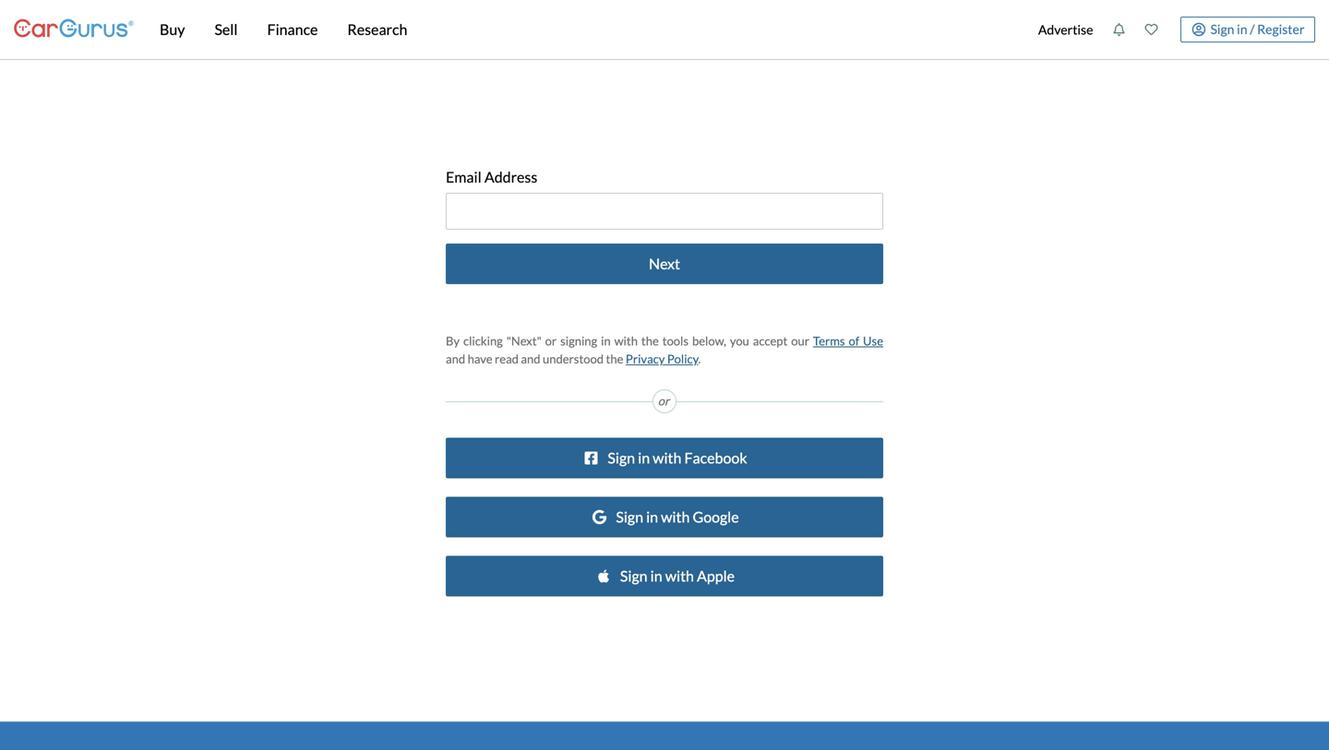 Task type: describe. For each thing, give the bounding box(es) containing it.
have
[[468, 352, 492, 366]]

sign in with apple
[[620, 567, 735, 585]]

our
[[791, 334, 810, 348]]

facebook square image
[[582, 451, 600, 466]]

/
[[1250, 21, 1255, 37]]

with for apple
[[665, 567, 694, 585]]

sell
[[215, 20, 238, 38]]

email address
[[446, 168, 538, 186]]

tools
[[663, 334, 689, 348]]

research button
[[333, 0, 422, 59]]

with inside by clicking "next" or signing in with the tools below, you accept our terms of use and have read and understood the privacy policy .
[[614, 334, 638, 348]]

privacy
[[626, 352, 665, 366]]

cargurus logo homepage link image
[[14, 3, 134, 56]]

sign for sign in / register
[[1211, 21, 1235, 37]]

sign in with facebook button
[[446, 438, 883, 479]]

"next"
[[507, 334, 542, 348]]

with for facebook
[[653, 449, 682, 467]]

register
[[1257, 21, 1305, 37]]

sign in with apple button
[[446, 556, 883, 597]]

understood
[[543, 352, 604, 366]]

cargurus logo homepage link link
[[14, 3, 134, 56]]

sign in with facebook
[[608, 449, 747, 467]]

user icon image
[[1192, 23, 1206, 36]]

with for google
[[661, 508, 690, 526]]

advertise
[[1038, 22, 1093, 37]]

apple image
[[594, 569, 613, 584]]

google image
[[590, 510, 609, 525]]

menu bar containing buy
[[134, 0, 1029, 59]]

by clicking "next" or signing in with the tools below, you accept our terms of use and have read and understood the privacy policy .
[[446, 334, 883, 366]]

accept
[[753, 334, 788, 348]]

1 horizontal spatial the
[[641, 334, 659, 348]]

buy button
[[145, 0, 200, 59]]

in for sign in with google
[[646, 508, 658, 526]]

google
[[693, 508, 739, 526]]

or
[[658, 394, 669, 408]]



Task type: vqa. For each thing, say whether or not it's contained in the screenshot.
image on the right bottom of the page
no



Task type: locate. For each thing, give the bounding box(es) containing it.
sign in with google
[[616, 508, 739, 526]]

2 and from the left
[[521, 352, 540, 366]]

sign in / register
[[1211, 21, 1305, 37]]

menu
[[1029, 4, 1315, 55]]

in inside by clicking "next" or signing in with the tools below, you accept our terms of use and have read and understood the privacy policy .
[[601, 334, 611, 348]]

in
[[1237, 21, 1248, 37], [601, 334, 611, 348], [638, 449, 650, 467], [646, 508, 658, 526], [650, 567, 662, 585]]

of
[[849, 334, 860, 348]]

sign for sign in with apple
[[620, 567, 648, 585]]

saved cars image
[[1145, 23, 1158, 36]]

1 horizontal spatial and
[[521, 352, 540, 366]]

0 horizontal spatial and
[[446, 352, 465, 366]]

in for sign in / register
[[1237, 21, 1248, 37]]

in inside menu item
[[1237, 21, 1248, 37]]

0 horizontal spatial the
[[606, 352, 623, 366]]

policy
[[667, 352, 698, 366]]

below,
[[692, 334, 726, 348]]

the left the privacy
[[606, 352, 623, 366]]

open notifications image
[[1113, 23, 1126, 36]]

in left "/"
[[1237, 21, 1248, 37]]

with left facebook
[[653, 449, 682, 467]]

advertise link
[[1029, 4, 1103, 55]]

sign for sign in with google
[[616, 508, 643, 526]]

with left apple
[[665, 567, 694, 585]]

in for sign in with apple
[[650, 567, 662, 585]]

.
[[698, 352, 701, 366]]

apple
[[697, 567, 735, 585]]

address
[[484, 168, 538, 186]]

the up the privacy
[[641, 334, 659, 348]]

in right facebook square image
[[638, 449, 650, 467]]

finance button
[[252, 0, 333, 59]]

sign inside menu item
[[1211, 21, 1235, 37]]

1 vertical spatial the
[[606, 352, 623, 366]]

1 and from the left
[[446, 352, 465, 366]]

terms of use link
[[813, 334, 883, 348]]

menu bar
[[134, 0, 1029, 59]]

sign right google icon
[[616, 508, 643, 526]]

0 vertical spatial the
[[641, 334, 659, 348]]

finance
[[267, 20, 318, 38]]

with up the privacy
[[614, 334, 638, 348]]

sign for sign in with facebook
[[608, 449, 635, 467]]

or
[[545, 334, 557, 348]]

research
[[347, 20, 407, 38]]

sign in / register menu item
[[1168, 17, 1315, 42]]

sign
[[1211, 21, 1235, 37], [608, 449, 635, 467], [616, 508, 643, 526], [620, 567, 648, 585]]

the
[[641, 334, 659, 348], [606, 352, 623, 366]]

with
[[614, 334, 638, 348], [653, 449, 682, 467], [661, 508, 690, 526], [665, 567, 694, 585]]

sign right apple image
[[620, 567, 648, 585]]

with left google
[[661, 508, 690, 526]]

use
[[863, 334, 883, 348]]

Email Address text field
[[446, 193, 883, 230]]

terms
[[813, 334, 845, 348]]

with inside 'button'
[[653, 449, 682, 467]]

clicking
[[463, 334, 503, 348]]

sell button
[[200, 0, 252, 59]]

sign inside 'button'
[[608, 449, 635, 467]]

by
[[446, 334, 460, 348]]

privacy policy link
[[626, 352, 698, 366]]

sign right user icon at the top
[[1211, 21, 1235, 37]]

you
[[730, 334, 749, 348]]

in right apple image
[[650, 567, 662, 585]]

in right the signing
[[601, 334, 611, 348]]

sign right facebook square image
[[608, 449, 635, 467]]

in inside 'button'
[[638, 449, 650, 467]]

read
[[495, 352, 519, 366]]

in for sign in with facebook
[[638, 449, 650, 467]]

menu containing sign in / register
[[1029, 4, 1315, 55]]

and
[[446, 352, 465, 366], [521, 352, 540, 366]]

next
[[649, 255, 680, 273]]

sign in with google button
[[446, 497, 883, 538]]

email
[[446, 168, 482, 186]]

next button
[[446, 244, 883, 284]]

sign in / register link
[[1181, 17, 1315, 42]]

signing
[[560, 334, 597, 348]]

and down by
[[446, 352, 465, 366]]

facebook
[[684, 449, 747, 467]]

buy
[[160, 20, 185, 38]]

and down "next"
[[521, 352, 540, 366]]

in right google icon
[[646, 508, 658, 526]]



